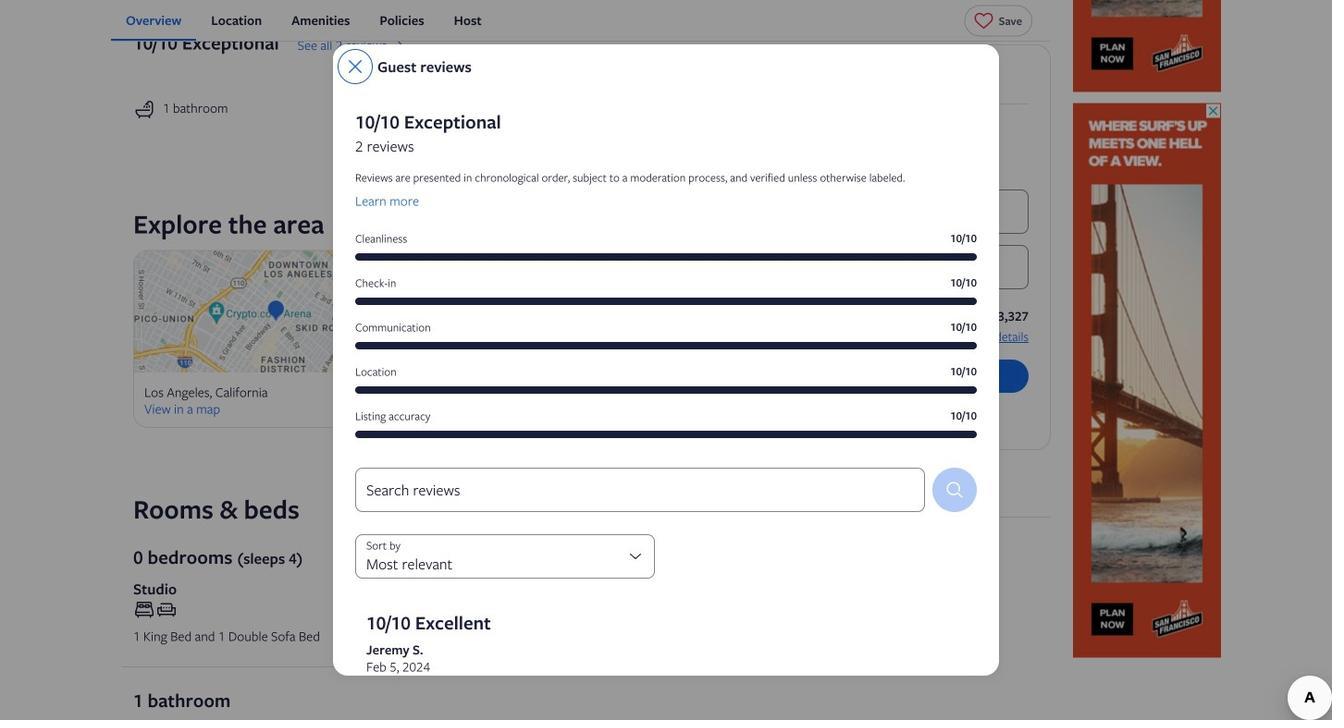 Task type: vqa. For each thing, say whether or not it's contained in the screenshot.
Google image
no



Task type: describe. For each thing, give the bounding box(es) containing it.
map image
[[133, 250, 419, 373]]

1 popular location image from the top
[[430, 276, 463, 299]]

0 vertical spatial list
[[111, 0, 1051, 41]]

search button image
[[944, 479, 966, 502]]



Task type: locate. For each thing, give the bounding box(es) containing it.
airport image
[[430, 336, 463, 358]]

medium image
[[391, 37, 408, 53]]

1 vertical spatial popular location image
[[430, 306, 463, 328]]

popular location image down popular location image
[[430, 276, 463, 299]]

0 vertical spatial popular location image
[[430, 276, 463, 299]]

None text field
[[355, 468, 925, 513]]

popular location image
[[430, 247, 463, 269]]

2 popular location image from the top
[[430, 306, 463, 328]]

popular location image
[[430, 276, 463, 299], [430, 306, 463, 328]]

1 vertical spatial list
[[430, 247, 716, 369]]

popular location image up airport image
[[430, 306, 463, 328]]

medium image
[[486, 380, 503, 397]]

cancel, go back to hotel details. image
[[344, 56, 366, 78]]

dialog
[[333, 44, 999, 721]]

list
[[111, 0, 1051, 41], [430, 247, 716, 369]]



